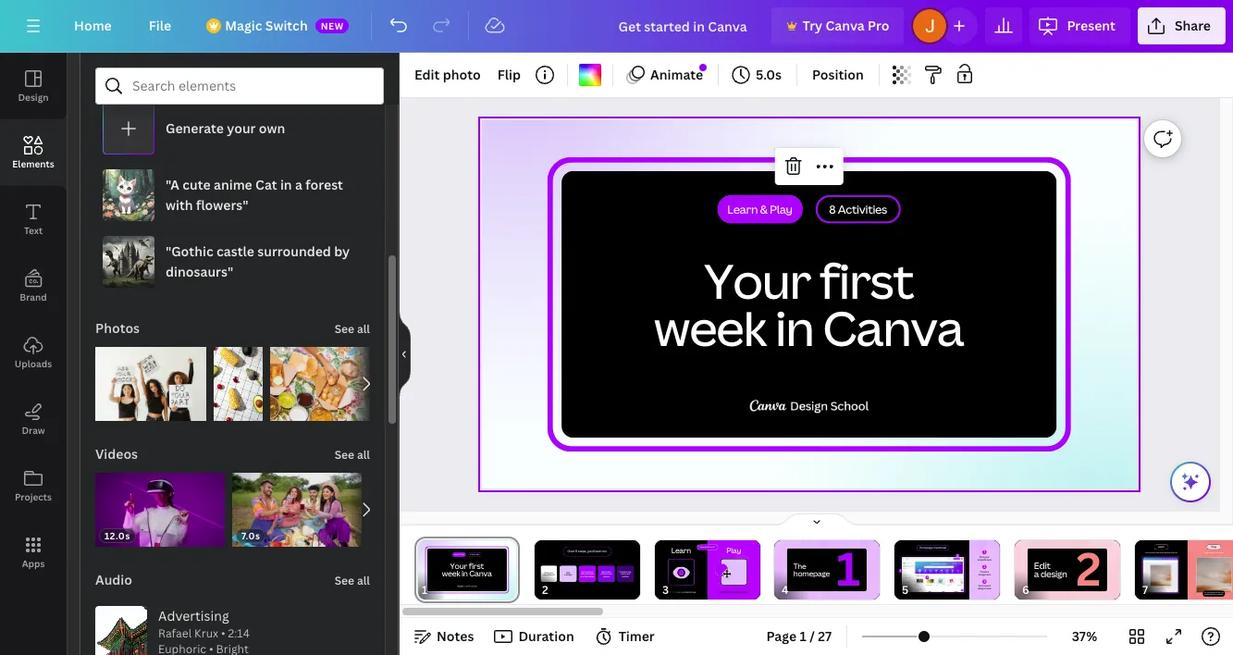 Task type: locate. For each thing, give the bounding box(es) containing it.
1 vertical spatial canva
[[823, 296, 964, 360]]

week in canva
[[654, 296, 964, 360]]

with left elements
[[581, 573, 585, 576]]

0 vertical spatial see
[[335, 321, 355, 337]]

home
[[74, 17, 112, 34]]

0 vertical spatial here
[[987, 559, 992, 562]]

apps button
[[0, 519, 67, 586]]

way
[[543, 574, 547, 577]]

edit a design
[[1035, 560, 1068, 581], [565, 572, 572, 577]]

see all down the person eating indian takeaway food image
[[335, 447, 370, 463]]

group
[[95, 336, 206, 421], [214, 336, 263, 421], [271, 347, 382, 421]]

1 horizontal spatial group
[[214, 336, 263, 421]]

0 vertical spatial your
[[227, 119, 256, 137]]

"gothic castle surrounded by dinosaurs"
[[166, 243, 350, 280]]

2 up create
[[984, 565, 986, 570]]

2 vertical spatial all
[[357, 573, 370, 589]]

and left learn
[[682, 591, 685, 594]]

your inside find your projects here create a design here find recent designs here
[[985, 556, 990, 559]]

with down the "a
[[166, 196, 193, 214]]

3 see all button from the top
[[333, 562, 372, 599]]

1 left /
[[800, 628, 807, 645]]

new image
[[700, 64, 707, 71]]

see down the 7.0s group
[[335, 573, 355, 589]]

1 see from the top
[[335, 321, 355, 337]]

text
[[1175, 552, 1178, 554], [1219, 552, 1221, 554]]

templates
[[585, 575, 594, 578]]

find
[[980, 556, 985, 559], [545, 572, 549, 574], [979, 585, 984, 588]]

a inside "a cute anime cat in a forest with flowers"
[[295, 176, 303, 193]]

2 vertical spatial see all button
[[333, 562, 372, 599]]

your up create
[[985, 556, 990, 559]]

main menu bar
[[0, 0, 1234, 53]]

around
[[548, 574, 555, 577]]

text button
[[0, 186, 67, 253]]

group right women protesting together image
[[214, 336, 263, 421]]

2 see from the top
[[335, 447, 355, 463]]

1 vertical spatial find
[[545, 572, 549, 574]]

text right the
[[1219, 552, 1221, 554]]

1 all from the top
[[357, 321, 370, 337]]

0 vertical spatial canva
[[826, 17, 865, 34]]

3 left find your projects here create a design here find recent designs here
[[927, 575, 929, 580]]

here right designs at the bottom right
[[987, 587, 992, 590]]

find left recent
[[979, 585, 984, 588]]

3 see all from the top
[[335, 573, 370, 589]]

person eating indian takeaway food image
[[271, 347, 382, 421]]

see all button left hide image
[[333, 310, 372, 347]]

edit a design left get on the bottom
[[565, 572, 572, 577]]

a inside find your projects here create a design here find recent designs here
[[988, 571, 990, 574]]

1 see all from the top
[[335, 321, 370, 337]]

0 horizontal spatial 3
[[927, 575, 929, 580]]

1 horizontal spatial your
[[549, 572, 554, 574]]

2 vertical spatial your
[[549, 572, 554, 574]]

your
[[227, 119, 256, 137], [985, 556, 990, 559], [549, 572, 554, 574]]

videos button
[[93, 436, 140, 473]]

0 horizontal spatial in
[[280, 176, 292, 193]]

women protesting together image
[[95, 347, 206, 421]]

anime
[[214, 176, 253, 193]]

1 vertical spatial to
[[1210, 575, 1212, 577]]

your for own
[[227, 119, 256, 137]]

0 horizontal spatial how
[[692, 591, 696, 594]]

forest
[[306, 176, 343, 193]]

"a cute anime cat in a forest with flowers"
[[166, 176, 343, 214]]

a left forest
[[295, 176, 303, 193]]

2 vertical spatial see all
[[335, 573, 370, 589]]

find up create
[[980, 556, 985, 559]]

/
[[810, 628, 815, 645]]

see all button left page title text box at the bottom of the page
[[333, 562, 372, 599]]

3 all from the top
[[357, 573, 370, 589]]

your inside find your way around
[[549, 572, 554, 574]]

see for photos
[[335, 321, 355, 337]]

0 vertical spatial to
[[1160, 552, 1161, 554]]

resize
[[1171, 552, 1175, 554]]

a right find your projects here create a design here find recent designs here
[[1035, 569, 1040, 581]]

get
[[582, 570, 585, 573]]

to
[[1160, 552, 1161, 554], [1210, 575, 1212, 577]]

notes
[[437, 628, 474, 645]]

all
[[357, 321, 370, 337], [357, 447, 370, 463], [357, 573, 370, 589]]

design up recent
[[979, 574, 986, 577]]

edit right find your projects here create a design here find recent designs here
[[1035, 560, 1051, 572]]

find inside find your way around
[[545, 572, 549, 574]]

hide pages image
[[772, 513, 861, 528]]

1 vertical spatial all
[[357, 447, 370, 463]]

time
[[1215, 573, 1219, 575]]

in right week
[[776, 296, 814, 360]]

0 horizontal spatial text
[[1175, 552, 1178, 554]]

3 up recent
[[984, 579, 986, 584]]

the
[[794, 562, 807, 572]]

your left own at the top
[[227, 119, 256, 137]]

home link
[[59, 7, 127, 44]]

7.0s
[[242, 529, 261, 542]]

here up recent
[[986, 574, 991, 577]]

euphoric, bright, 134 seconds element
[[158, 626, 250, 655]]

play
[[726, 546, 741, 556]]

how right watch
[[1157, 552, 1159, 554]]

text right resize
[[1175, 552, 1178, 554]]

magic switch
[[225, 17, 308, 34]]

see up the person eating indian takeaway food image
[[335, 321, 355, 337]]

2 left the click
[[1077, 537, 1102, 600]]

uploads button
[[0, 319, 67, 386]]

see all button for videos
[[333, 436, 372, 473]]

make
[[733, 591, 738, 594]]

try canva pro button
[[772, 7, 905, 44]]

how right learn
[[692, 591, 696, 594]]

3
[[927, 575, 929, 580], [984, 579, 986, 584]]

the homepage 1
[[794, 537, 861, 600]]

0 vertical spatial find
[[980, 556, 985, 559]]

2 vertical spatial here
[[987, 587, 992, 590]]

projects
[[15, 491, 52, 504]]

1 see all button from the top
[[333, 310, 372, 347]]

1 horizontal spatial 3
[[984, 579, 986, 584]]

a right the around
[[565, 574, 566, 577]]

1 vertical spatial here
[[986, 574, 991, 577]]

hide image
[[399, 310, 411, 398]]

see all button for photos
[[333, 310, 372, 347]]

a right create
[[988, 571, 990, 574]]

design right find your projects here create a design here find recent designs here
[[1041, 569, 1068, 581]]

all down the person eating indian takeaway food image
[[357, 447, 370, 463]]

advertising
[[158, 607, 229, 625]]

find left get on the bottom
[[545, 572, 549, 574]]

2:14
[[228, 626, 250, 642]]

0 horizontal spatial edit
[[415, 66, 440, 83]]

brand button
[[0, 253, 67, 319]]

notes button
[[407, 622, 482, 652]]

add,
[[1162, 552, 1165, 554]]

1 up 'projects'
[[984, 550, 986, 555]]

and right photos
[[608, 573, 612, 576]]

Search elements search field
[[132, 68, 347, 104]]

with
[[166, 196, 193, 214], [1213, 552, 1216, 554], [607, 570, 611, 573], [581, 573, 585, 576]]

draw button
[[0, 386, 67, 453]]

1
[[837, 537, 861, 600], [984, 550, 986, 555], [900, 569, 902, 573], [800, 628, 807, 645]]

and inside work with photos and videos
[[608, 573, 612, 576]]

your
[[705, 248, 811, 313]]

canva assistant image
[[1180, 471, 1202, 493]]

edit left get on the bottom
[[566, 572, 570, 574]]

to left add,
[[1160, 552, 1161, 554]]

0 vertical spatial in
[[280, 176, 292, 193]]

and right the click
[[1149, 552, 1152, 554]]

all left page title text box at the bottom of the page
[[357, 573, 370, 589]]

with right work
[[607, 570, 611, 573]]

1 horizontal spatial design
[[979, 574, 986, 577]]

canva
[[826, 17, 865, 34], [823, 296, 964, 360]]

here right 'projects'
[[987, 559, 992, 562]]

2 vertical spatial see
[[335, 573, 355, 589]]

here
[[987, 559, 992, 562], [986, 574, 991, 577], [987, 587, 992, 590]]

a left video
[[674, 591, 675, 594]]

in right "cat" in the top left of the page
[[280, 176, 292, 193]]

1 horizontal spatial to
[[1210, 575, 1212, 577]]

with inside get inspired with elements and templates
[[581, 573, 585, 576]]

0 vertical spatial how
[[1157, 552, 1159, 554]]

Page title text field
[[436, 581, 443, 600]]

edit
[[415, 66, 440, 83], [1035, 560, 1051, 572], [566, 572, 570, 574]]

2 see all from the top
[[335, 447, 370, 463]]

edit a design right find your projects here create a design here find recent designs here
[[1035, 560, 1068, 581]]

1 horizontal spatial in
[[776, 296, 814, 360]]

2 left find your projects here create a design here find recent designs here
[[957, 554, 959, 558]]

see all button down the person eating indian takeaway food image
[[333, 436, 372, 473]]

1 vertical spatial your
[[985, 556, 990, 559]]

photos
[[601, 573, 608, 576]]

1 vertical spatial see
[[335, 447, 355, 463]]

1 vertical spatial how
[[692, 591, 696, 594]]

1 vertical spatial see all button
[[333, 436, 372, 473]]

3 see from the top
[[335, 573, 355, 589]]

edit photo button
[[407, 60, 488, 90]]

0 vertical spatial see all
[[335, 321, 370, 337]]

see all button
[[333, 310, 372, 347], [333, 436, 372, 473], [333, 562, 372, 599]]

2
[[1077, 537, 1102, 600], [957, 554, 959, 558], [984, 565, 986, 570]]

0 vertical spatial see all button
[[333, 310, 372, 347]]

inspired
[[586, 570, 593, 573]]

0 horizontal spatial group
[[95, 336, 206, 421]]

and right share
[[627, 573, 630, 576]]

and inside get inspired with elements and templates
[[580, 575, 584, 578]]

cat
[[256, 176, 277, 193]]

0 horizontal spatial your
[[227, 119, 256, 137]]

your right way
[[549, 572, 554, 574]]

1 horizontal spatial how
[[1157, 552, 1159, 554]]

see for audio
[[335, 573, 355, 589]]

design right the around
[[566, 574, 572, 577]]

experiment
[[1204, 552, 1212, 554]]

2 horizontal spatial your
[[985, 556, 990, 559]]

it's
[[1210, 573, 1214, 575]]

and
[[1149, 552, 1152, 554], [1168, 552, 1171, 554], [608, 573, 612, 576], [627, 573, 630, 576], [580, 575, 584, 578], [682, 591, 685, 594], [728, 591, 732, 594]]

see down the person eating indian takeaway food image
[[335, 447, 355, 463]]

to down it's
[[1210, 575, 1212, 577]]

1 vertical spatial see all
[[335, 447, 370, 463]]

work with photos and videos
[[601, 570, 612, 578]]

see all left hide image
[[335, 321, 370, 337]]

collaborate, share and publish
[[620, 570, 632, 578]]

group up videos in the bottom of the page
[[95, 336, 206, 421]]

2 text from the left
[[1219, 552, 1221, 554]]

2 horizontal spatial design
[[1041, 569, 1068, 581]]

text
[[24, 224, 43, 237]]

see all left page title text box at the bottom of the page
[[335, 573, 370, 589]]

1 right the homepage 1
[[900, 569, 902, 573]]

learn
[[671, 546, 691, 556]]

surrounded
[[258, 243, 331, 260]]

interact
[[720, 591, 728, 594]]

flip
[[498, 66, 521, 83]]

"a
[[166, 176, 180, 193]]

1 horizontal spatial 2
[[984, 565, 986, 570]]

projects button
[[0, 453, 67, 519]]

see
[[335, 321, 355, 337], [335, 447, 355, 463], [335, 573, 355, 589]]

0 vertical spatial all
[[357, 321, 370, 337]]

1 horizontal spatial text
[[1219, 552, 1221, 554]]

and down get on the bottom
[[580, 575, 584, 578]]

page 1 image
[[415, 541, 520, 600]]

1 vertical spatial in
[[776, 296, 814, 360]]

1 inside button
[[800, 628, 807, 645]]

position button
[[805, 60, 872, 90]]

2 see all button from the top
[[333, 436, 372, 473]]

all left hide image
[[357, 321, 370, 337]]

group left hide image
[[271, 347, 382, 421]]

edit left photo
[[415, 66, 440, 83]]

2 all from the top
[[357, 447, 370, 463]]



Task type: vqa. For each thing, say whether or not it's contained in the screenshot.
"of"
no



Task type: describe. For each thing, give the bounding box(es) containing it.
learn
[[686, 591, 691, 594]]

0 horizontal spatial design
[[566, 574, 572, 577]]

recent
[[984, 585, 991, 588]]

5.0s
[[756, 66, 782, 83]]

in inside "a cute anime cat in a forest with flowers"
[[280, 176, 292, 193]]

all for audio
[[357, 573, 370, 589]]

side panel tab list
[[0, 53, 67, 586]]

canva inside try canva pro button
[[826, 17, 865, 34]]

all for photos
[[357, 321, 370, 337]]

and right edit
[[1168, 552, 1171, 554]]

edit photo
[[415, 66, 481, 83]]

see all for videos
[[335, 447, 370, 463]]

week
[[654, 296, 767, 360]]

find for way
[[545, 572, 549, 574]]

all for videos
[[357, 447, 370, 463]]

design inside find your projects here create a design here find recent designs here
[[979, 574, 986, 577]]

duration
[[519, 628, 575, 645]]

generate
[[166, 119, 224, 137]]

page 1 / 27
[[767, 628, 832, 645]]

projects
[[978, 559, 987, 562]]

0 horizontal spatial 2
[[957, 554, 959, 558]]

37%
[[1073, 628, 1098, 645]]

your for way
[[549, 572, 554, 574]]

magic
[[225, 17, 262, 34]]

watch
[[1152, 552, 1156, 554]]

page
[[767, 628, 797, 645]]

try canva pro
[[803, 17, 890, 34]]

see all for audio
[[335, 573, 370, 589]]

draw
[[22, 424, 45, 437]]

work
[[602, 570, 607, 573]]

by
[[334, 243, 350, 260]]

share
[[1175, 17, 1212, 34]]

castle
[[217, 243, 254, 260]]

flip button
[[490, 60, 529, 90]]

timer button
[[589, 622, 663, 652]]

and inside collaborate, share and publish
[[627, 573, 630, 576]]

•
[[221, 626, 226, 642]]

flowers"
[[196, 196, 249, 214]]

see for videos
[[335, 447, 355, 463]]

see all button for audio
[[333, 562, 372, 599]]

page 1 / 27 button
[[760, 622, 840, 652]]

krux
[[194, 626, 218, 642]]

share button
[[1138, 7, 1226, 44]]

explore
[[1213, 575, 1219, 577]]

"gothic
[[166, 243, 214, 260]]

videos
[[603, 575, 610, 578]]

1 horizontal spatial edit a design
[[1035, 560, 1068, 581]]

elements
[[12, 157, 54, 170]]

37% button
[[1055, 622, 1115, 652]]

own
[[259, 119, 285, 137]]

box
[[1222, 552, 1224, 554]]

no color image
[[579, 64, 602, 86]]

present button
[[1031, 7, 1131, 44]]

27
[[819, 628, 832, 645]]

happen
[[740, 591, 748, 594]]

photos button
[[93, 310, 142, 347]]

dinosaurs"
[[166, 263, 233, 280]]

new
[[321, 19, 344, 32]]

to inside it's time to explore
[[1210, 575, 1212, 577]]

watch
[[667, 591, 673, 594]]

pro
[[868, 17, 890, 34]]

brand
[[20, 291, 47, 304]]

cute
[[183, 176, 211, 193]]

elements button
[[0, 119, 67, 186]]

find for projects
[[980, 556, 985, 559]]

apps
[[22, 557, 45, 570]]

2 vertical spatial find
[[979, 585, 984, 588]]

edit inside edit photo popup button
[[415, 66, 440, 83]]

photo
[[443, 66, 481, 83]]

rafael krux • 2:14
[[158, 626, 250, 642]]

generate your own
[[166, 119, 285, 137]]

0 horizontal spatial to
[[1160, 552, 1161, 554]]

get inspired with elements and templates
[[580, 570, 594, 578]]

try
[[803, 17, 823, 34]]

find your projects here create a design here find recent designs here
[[978, 556, 992, 590]]

1 horizontal spatial edit
[[566, 572, 570, 574]]

videos
[[95, 445, 138, 463]]

2 horizontal spatial edit
[[1035, 560, 1051, 572]]

it's time to explore
[[1210, 573, 1219, 577]]

2 horizontal spatial group
[[271, 347, 382, 421]]

share
[[621, 573, 626, 576]]

animate
[[651, 66, 704, 83]]

see all for photos
[[335, 321, 370, 337]]

and left make
[[728, 591, 732, 594]]

audio
[[95, 571, 132, 589]]

2 horizontal spatial 2
[[1077, 537, 1102, 600]]

1 text from the left
[[1175, 552, 1178, 554]]

your first
[[705, 248, 914, 313]]

uploads
[[15, 357, 52, 370]]

your for projects
[[985, 556, 990, 559]]

12.0s group
[[95, 462, 225, 547]]

elements
[[585, 573, 594, 576]]

photos
[[95, 319, 140, 337]]

click and watch how to add, edit and resize text experiment with the text box
[[1145, 552, 1224, 554]]

position
[[813, 66, 864, 83]]

rafael
[[158, 626, 192, 642]]

the
[[1216, 552, 1218, 554]]

with inside "a cute anime cat in a forest with flowers"
[[166, 196, 193, 214]]

collaborate,
[[620, 570, 632, 573]]

Design title text field
[[604, 7, 764, 44]]

assortment of fruits and vegetables image
[[214, 347, 263, 421]]

with inside work with photos and videos
[[607, 570, 611, 573]]

timer
[[619, 628, 655, 645]]

create
[[981, 571, 988, 574]]

file button
[[134, 7, 186, 44]]

switch
[[265, 17, 308, 34]]

file
[[149, 17, 171, 34]]

with left the
[[1213, 552, 1216, 554]]

homepage
[[794, 569, 831, 579]]

0 horizontal spatial edit a design
[[565, 572, 572, 577]]

1 right homepage at the right
[[837, 537, 861, 600]]

7.0s group
[[233, 462, 363, 547]]

animate button
[[621, 60, 711, 90]]

duration button
[[489, 622, 582, 652]]

publish
[[622, 575, 629, 578]]



